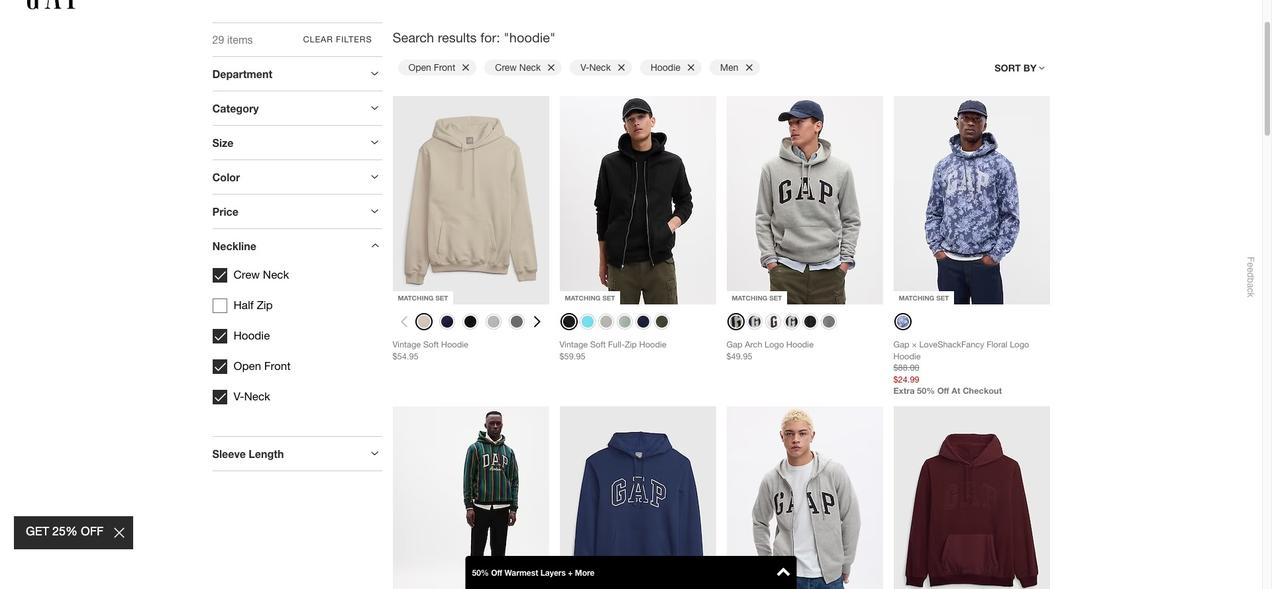Task type: describe. For each thing, give the bounding box(es) containing it.
vintage for $54.95
[[393, 340, 421, 350]]

d
[[1246, 273, 1257, 278]]

50% off warmest layers + more button
[[466, 557, 797, 590]]

0 vertical spatial open front
[[409, 62, 456, 73]]

sort by button
[[990, 56, 1050, 80]]

1 vertical spatial open
[[234, 360, 261, 373]]

vintage soft hoodie link
[[393, 339, 549, 351]]

4 set from the left
[[937, 294, 949, 302]]

Now $24.99 text field
[[894, 375, 1050, 387]]

vintage soft full-zip hoodie image
[[560, 96, 716, 305]]

floral
[[987, 340, 1008, 350]]

b
[[1246, 278, 1257, 283]]

layers
[[541, 568, 566, 578]]

1 vertical spatial open front
[[234, 360, 291, 373]]

gap &#215 loveshackfancy floral logo hoodie image
[[894, 96, 1050, 305]]

gap for gap arch logo hoodie $49.95
[[727, 340, 743, 350]]

clear filters button
[[303, 35, 382, 44]]

0 vertical spatial front
[[434, 62, 456, 73]]

sleeve
[[212, 448, 246, 460]]

filters
[[336, 35, 372, 44]]

inline-facet-tags.tag-close-button-aria-label: open front image
[[461, 62, 471, 73]]

clear filters
[[303, 35, 372, 44]]

price button
[[212, 195, 382, 228]]

29
[[212, 34, 224, 45]]

previous colors available image
[[398, 315, 411, 329]]

1 horizontal spatial v-neck
[[581, 62, 611, 73]]

dap &#215 gap logo hoodie image
[[393, 407, 549, 590]]

1 vertical spatial crew
[[234, 269, 260, 282]]

by
[[1024, 62, 1037, 74]]

$24.99
[[894, 375, 920, 385]]

length
[[249, 448, 284, 460]]

off inside gap × loveshackfancy floral logo hoodie $88.00 $24.99 extra 50% off at checkout
[[938, 387, 950, 397]]

0 vertical spatial crew neck
[[495, 62, 541, 73]]

warmest
[[505, 568, 538, 578]]

neck left inline-facet-tags.tag-close-button-aria-label: crew neck "icon"
[[520, 62, 541, 73]]

clear
[[303, 35, 333, 44]]

0 horizontal spatial front
[[264, 360, 291, 373]]

neckline button
[[212, 229, 382, 263]]

extra
[[894, 387, 915, 397]]

matching for hoodie
[[398, 294, 434, 302]]

sort by
[[995, 62, 1037, 74]]

checkout
[[963, 387, 1002, 397]]

matching set for hoodie
[[398, 294, 448, 302]]

size button
[[212, 126, 382, 159]]

4 matching set from the left
[[899, 294, 949, 302]]

1 e from the top
[[1246, 262, 1257, 268]]

soft for full-
[[590, 340, 606, 350]]

vintage soft hoodie image
[[393, 96, 549, 305]]

half zip
[[234, 299, 273, 312]]

price
[[212, 205, 239, 218]]

more
[[575, 568, 595, 578]]

inline-facet-tags.tag-close-button-aria-label: v-neck image
[[616, 62, 627, 73]]

gap × loveshackfancy floral logo hoodie link
[[894, 339, 1050, 363]]

set for full-
[[603, 294, 615, 302]]

loveshackfancy
[[920, 340, 985, 350]]

off inside dropdown button
[[491, 568, 503, 578]]

items
[[227, 34, 253, 45]]

Open Front checkbox
[[212, 360, 227, 374]]

sleeve length button
[[212, 437, 382, 471]]

4 matching from the left
[[899, 294, 935, 302]]

half
[[234, 299, 254, 312]]

Was $88.00 text field
[[894, 364, 920, 373]]

×
[[912, 340, 917, 350]]

hoodie inside gap × loveshackfancy floral logo hoodie $88.00 $24.99 extra 50% off at checkout
[[894, 352, 921, 362]]

profleece arch logo hoodie image
[[894, 407, 1050, 590]]

$88.00
[[894, 364, 920, 373]]

gap logo image
[[27, 0, 80, 9]]

hoodie inside gap arch logo hoodie $49.95
[[787, 340, 814, 350]]

color
[[212, 171, 240, 183]]

neck right the v-neck option
[[244, 390, 270, 404]]

Half Zip checkbox
[[212, 299, 227, 313]]

vintage soft hoodie $54.95
[[393, 340, 469, 362]]



Task type: vqa. For each thing, say whether or not it's contained in the screenshot.
Mac THE 'NEW'
no



Task type: locate. For each thing, give the bounding box(es) containing it.
1 horizontal spatial off
[[938, 387, 950, 397]]

2 soft from the left
[[590, 340, 606, 350]]

matching
[[398, 294, 434, 302], [565, 294, 601, 302], [732, 294, 768, 302], [899, 294, 935, 302]]

neck down neckline dropdown button
[[263, 269, 289, 282]]

gap inside gap × loveshackfancy floral logo hoodie $88.00 $24.99 extra 50% off at checkout
[[894, 340, 910, 350]]

logo inside gap arch logo hoodie $49.95
[[765, 340, 784, 350]]

inline-facet-tags.tag-close-button-aria-label: crew neck image
[[546, 62, 557, 73]]

off
[[938, 387, 950, 397], [491, 568, 503, 578]]

zip
[[257, 299, 273, 312], [625, 340, 637, 350]]

e up d
[[1246, 262, 1257, 268]]

matching set up ×
[[899, 294, 949, 302]]

0 horizontal spatial zip
[[257, 299, 273, 312]]

1 horizontal spatial soft
[[590, 340, 606, 350]]

vintage up $59.95
[[560, 340, 588, 350]]

1 horizontal spatial v-
[[581, 62, 590, 73]]

matching set for full-
[[565, 294, 615, 302]]

1 horizontal spatial crew neck
[[495, 62, 541, 73]]

+
[[568, 568, 573, 578]]

3 matching from the left
[[732, 294, 768, 302]]

open front right open front checkbox
[[234, 360, 291, 373]]

0 horizontal spatial open front
[[234, 360, 291, 373]]

29 items
[[212, 34, 253, 45]]

full-
[[608, 340, 625, 350]]

2 gap from the left
[[894, 340, 910, 350]]

sort
[[995, 62, 1021, 74]]

k
[[1246, 293, 1257, 297]]

f
[[1246, 257, 1257, 262]]

c
[[1246, 288, 1257, 293]]

Crew Neck checkbox
[[212, 268, 227, 283]]

logo
[[765, 340, 784, 350], [1010, 340, 1030, 350]]

open down search
[[409, 62, 431, 73]]

50% inside dropdown button
[[472, 568, 489, 578]]

search results for: "hoodie"
[[393, 30, 556, 45]]

1 horizontal spatial open
[[409, 62, 431, 73]]

matching up arch
[[732, 294, 768, 302]]

0 vertical spatial 50%
[[917, 387, 935, 397]]

0 horizontal spatial 50%
[[472, 568, 489, 578]]

department button
[[212, 57, 382, 91]]

men
[[721, 62, 739, 73]]

1 vertical spatial 50%
[[472, 568, 489, 578]]

matching set for logo
[[732, 294, 782, 302]]

front right open front checkbox
[[264, 360, 291, 373]]

0 horizontal spatial open
[[234, 360, 261, 373]]

1 logo from the left
[[765, 340, 784, 350]]

matching set
[[398, 294, 448, 302], [565, 294, 615, 302], [732, 294, 782, 302], [899, 294, 949, 302]]

vintage
[[393, 340, 421, 350], [560, 340, 588, 350]]

open front left inline-facet-tags.tag-close-button-aria-label: open front image on the left of page
[[409, 62, 456, 73]]

0 vertical spatial off
[[938, 387, 950, 397]]

1 soft from the left
[[423, 340, 439, 350]]

0 horizontal spatial crew neck
[[234, 269, 289, 282]]

$54.95
[[393, 352, 419, 362]]

logo right floral
[[1010, 340, 1030, 350]]

1 matching set from the left
[[398, 294, 448, 302]]

0 horizontal spatial gap
[[727, 340, 743, 350]]

soft inside vintage soft hoodie $54.95
[[423, 340, 439, 350]]

3 matching set from the left
[[732, 294, 782, 302]]

0 horizontal spatial soft
[[423, 340, 439, 350]]

results
[[438, 30, 477, 45]]

1 horizontal spatial gap
[[894, 340, 910, 350]]

0 horizontal spatial logo
[[765, 340, 784, 350]]

gap
[[727, 340, 743, 350], [894, 340, 910, 350]]

0 vertical spatial v-neck
[[581, 62, 611, 73]]

inline-facet-tags.tag-close-button-aria-label: hoodie image
[[686, 62, 697, 73]]

0 horizontal spatial crew
[[234, 269, 260, 282]]

gap arch logo hoodie $49.95
[[727, 340, 814, 362]]

set up loveshackfancy on the bottom of page
[[937, 294, 949, 302]]

crew down for:
[[495, 62, 517, 73]]

soft
[[423, 340, 439, 350], [590, 340, 606, 350]]

v-
[[581, 62, 590, 73], [234, 390, 244, 404]]

vintage inside vintage soft full-zip hoodie $59.95
[[560, 340, 588, 350]]

open front
[[409, 62, 456, 73], [234, 360, 291, 373]]

color button
[[212, 160, 382, 194]]

V-Neck checkbox
[[212, 390, 227, 405]]

"hoodie"
[[504, 30, 556, 45]]

e up b
[[1246, 268, 1257, 273]]

1 horizontal spatial logo
[[1010, 340, 1030, 350]]

0 vertical spatial v-
[[581, 62, 590, 73]]

crew neck down "hoodie"
[[495, 62, 541, 73]]

1 horizontal spatial open front
[[409, 62, 456, 73]]

hoodie
[[651, 62, 681, 73], [234, 329, 270, 343], [441, 340, 469, 350], [639, 340, 667, 350], [787, 340, 814, 350], [894, 352, 921, 362]]

matching for full-
[[565, 294, 601, 302]]

0 vertical spatial crew
[[495, 62, 517, 73]]

sleeve length
[[212, 448, 284, 460]]

2 e from the top
[[1246, 268, 1257, 273]]

crew
[[495, 62, 517, 73], [234, 269, 260, 282]]

2 set from the left
[[603, 294, 615, 302]]

open right open front checkbox
[[234, 360, 261, 373]]

matching up $59.95
[[565, 294, 601, 302]]

50% inside gap × loveshackfancy floral logo hoodie $88.00 $24.99 extra 50% off at checkout
[[917, 387, 935, 397]]

soft for hoodie
[[423, 340, 439, 350]]

matching set up full-
[[565, 294, 615, 302]]

category
[[212, 102, 259, 114]]

50% left warmest
[[472, 568, 489, 578]]

set for logo
[[770, 294, 782, 302]]

set for hoodie
[[436, 294, 448, 302]]

vintage up the $54.95
[[393, 340, 421, 350]]

search
[[393, 30, 434, 45]]

1 vertical spatial zip
[[625, 340, 637, 350]]

gap inside gap arch logo hoodie $49.95
[[727, 340, 743, 350]]

gap × loveshackfancy floral logo hoodie $88.00 $24.99 extra 50% off at checkout
[[894, 340, 1030, 397]]

1 vertical spatial off
[[491, 568, 503, 578]]

1 horizontal spatial zip
[[625, 340, 637, 350]]

logo right arch
[[765, 340, 784, 350]]

vintage for $59.95
[[560, 340, 588, 350]]

crew neck up half zip
[[234, 269, 289, 282]]

$49.95
[[727, 352, 753, 362]]

matching for logo
[[732, 294, 768, 302]]

set up vintage soft hoodie $54.95 on the bottom left of page
[[436, 294, 448, 302]]

neck left inline-facet-tags.tag-close-button-aria-label: v-neck icon
[[590, 62, 611, 73]]

vintage inside vintage soft hoodie $54.95
[[393, 340, 421, 350]]

1 vertical spatial front
[[264, 360, 291, 373]]

front
[[434, 62, 456, 73], [264, 360, 291, 373]]

2 logo from the left
[[1010, 340, 1030, 350]]

0 vertical spatial zip
[[257, 299, 273, 312]]

matching set up previous colors available image
[[398, 294, 448, 302]]

e
[[1246, 262, 1257, 268], [1246, 268, 1257, 273]]

gap left ×
[[894, 340, 910, 350]]

1 horizontal spatial crew
[[495, 62, 517, 73]]

Hoodie checkbox
[[212, 329, 227, 344]]

matching up ×
[[899, 294, 935, 302]]

gap arch logo hoodie link
[[727, 339, 883, 351]]

hoodie inside vintage soft full-zip hoodie $59.95
[[639, 340, 667, 350]]

1 vintage from the left
[[393, 340, 421, 350]]

1 set from the left
[[436, 294, 448, 302]]

for:
[[481, 30, 500, 45]]

neck
[[520, 62, 541, 73], [590, 62, 611, 73], [263, 269, 289, 282], [244, 390, 270, 404]]

0 horizontal spatial v-
[[234, 390, 244, 404]]

arch
[[745, 340, 763, 350]]

gap arch logo hoodie image
[[727, 96, 883, 305], [560, 407, 716, 590], [727, 407, 883, 590]]

0 vertical spatial open
[[409, 62, 431, 73]]

f e e d b a c k
[[1246, 257, 1257, 297]]

matching up previous colors available image
[[398, 294, 434, 302]]

zip inside vintage soft full-zip hoodie $59.95
[[625, 340, 637, 350]]

$59.95
[[560, 352, 586, 362]]

inline-facet-tags.tag-close-button-aria-label: men image
[[744, 62, 755, 73]]

matching set up arch
[[732, 294, 782, 302]]

2 matching set from the left
[[565, 294, 615, 302]]

gap up $49.95
[[727, 340, 743, 350]]

2 matching from the left
[[565, 294, 601, 302]]

category button
[[212, 91, 382, 125]]

vintage soft full-zip hoodie link
[[560, 339, 716, 351]]

set up gap arch logo hoodie $49.95
[[770, 294, 782, 302]]

50% right extra
[[917, 387, 935, 397]]

50% off warmest layers + more
[[472, 568, 595, 578]]

next colors available image
[[531, 315, 544, 329]]

open
[[409, 62, 431, 73], [234, 360, 261, 373]]

department
[[212, 67, 273, 80]]

set
[[436, 294, 448, 302], [603, 294, 615, 302], [770, 294, 782, 302], [937, 294, 949, 302]]

off left at
[[938, 387, 950, 397]]

v-neck right the v-neck option
[[234, 390, 270, 404]]

at
[[952, 387, 961, 397]]

0 horizontal spatial v-neck
[[234, 390, 270, 404]]

crew right crew neck option
[[234, 269, 260, 282]]

logo inside gap × loveshackfancy floral logo hoodie $88.00 $24.99 extra 50% off at checkout
[[1010, 340, 1030, 350]]

1 vertical spatial v-
[[234, 390, 244, 404]]

vintage soft full-zip hoodie $59.95
[[560, 340, 667, 362]]

0 horizontal spatial vintage
[[393, 340, 421, 350]]

1 vertical spatial crew neck
[[234, 269, 289, 282]]

v-neck left inline-facet-tags.tag-close-button-aria-label: v-neck icon
[[581, 62, 611, 73]]

size
[[212, 136, 234, 149]]

front left inline-facet-tags.tag-close-button-aria-label: open front image on the left of page
[[434, 62, 456, 73]]

set up full-
[[603, 294, 615, 302]]

29 items in the product grid element
[[212, 34, 253, 45]]

1 horizontal spatial front
[[434, 62, 456, 73]]

1 gap from the left
[[727, 340, 743, 350]]

1 matching from the left
[[398, 294, 434, 302]]

1 horizontal spatial 50%
[[917, 387, 935, 397]]

a
[[1246, 283, 1257, 288]]

v- right inline-facet-tags.tag-close-button-aria-label: crew neck "icon"
[[581, 62, 590, 73]]

v- right the v-neck option
[[234, 390, 244, 404]]

v-neck
[[581, 62, 611, 73], [234, 390, 270, 404]]

soft inside vintage soft full-zip hoodie $59.95
[[590, 340, 606, 350]]

hoodie inside vintage soft hoodie $54.95
[[441, 340, 469, 350]]

neckline
[[212, 240, 256, 252]]

crew neck
[[495, 62, 541, 73], [234, 269, 289, 282]]

3 set from the left
[[770, 294, 782, 302]]

1 horizontal spatial vintage
[[560, 340, 588, 350]]

1 vertical spatial v-neck
[[234, 390, 270, 404]]

50%
[[917, 387, 935, 397], [472, 568, 489, 578]]

2 vintage from the left
[[560, 340, 588, 350]]

off left warmest
[[491, 568, 503, 578]]

gap for gap × loveshackfancy floral logo hoodie $88.00 $24.99 extra 50% off at checkout
[[894, 340, 910, 350]]

f e e d b a c k button
[[1239, 236, 1263, 318]]

0 horizontal spatial off
[[491, 568, 503, 578]]



